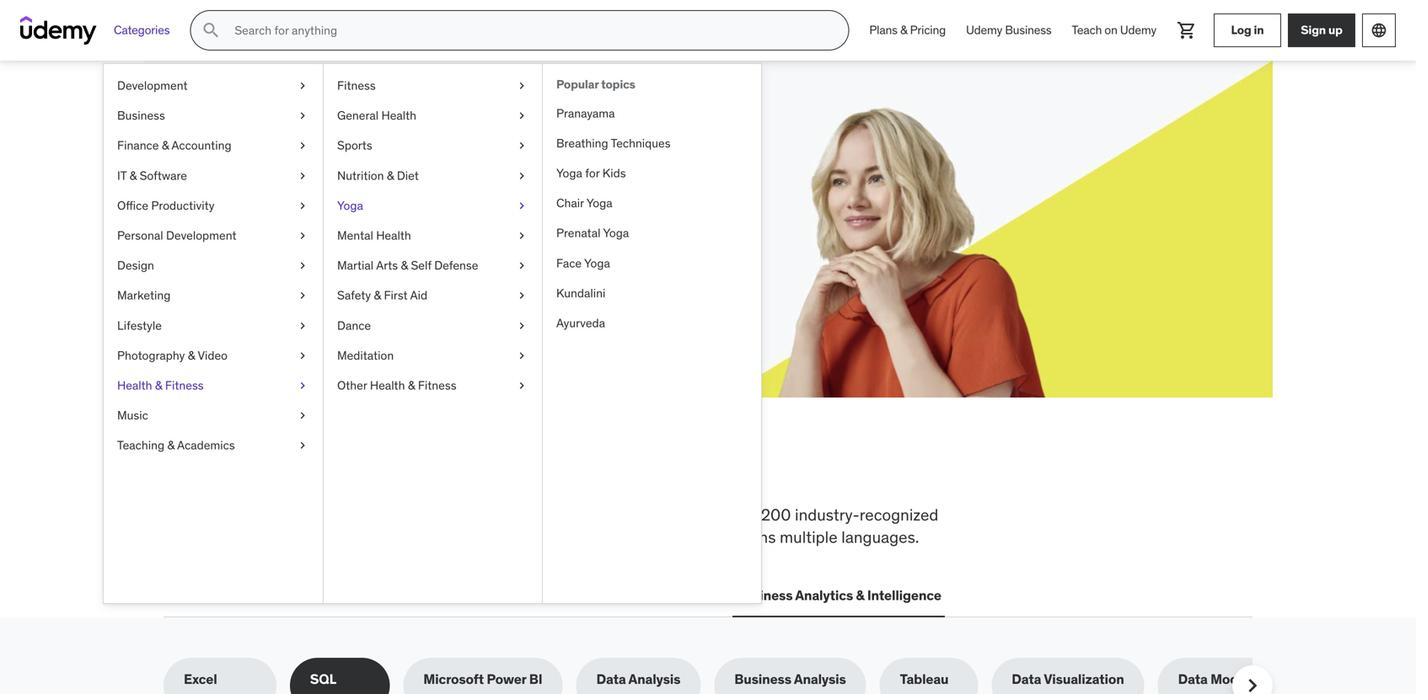 Task type: locate. For each thing, give the bounding box(es) containing it.
health for other health & fitness
[[370, 378, 405, 393]]

& left the self
[[401, 258, 408, 273]]

xsmall image inside sports link
[[515, 138, 529, 154]]

xsmall image for teaching & academics
[[296, 438, 310, 454]]

1 horizontal spatial in
[[1254, 22, 1265, 38]]

our
[[265, 528, 288, 548]]

xsmall image
[[515, 78, 529, 94], [296, 108, 310, 124], [296, 138, 310, 154], [515, 138, 529, 154], [296, 168, 310, 184], [515, 168, 529, 184], [296, 198, 310, 214], [515, 198, 529, 214], [296, 228, 310, 244], [515, 228, 529, 244], [296, 258, 310, 274], [515, 258, 529, 274], [296, 318, 310, 334], [515, 318, 529, 334], [515, 378, 529, 394], [296, 438, 310, 454]]

& down the photography
[[155, 378, 162, 393]]

& right analytics
[[856, 587, 865, 605]]

topics,
[[487, 505, 535, 525]]

business analytics & intelligence button
[[733, 576, 945, 617]]

development right the web
[[198, 587, 283, 605]]

for for yoga
[[586, 166, 600, 181]]

xsmall image inside dance link
[[515, 318, 529, 334]]

submit search image
[[201, 20, 221, 40]]

the
[[219, 450, 273, 493]]

safety
[[337, 288, 371, 303]]

health
[[382, 108, 417, 123], [376, 228, 411, 243], [117, 378, 152, 393], [370, 378, 405, 393]]

yoga right face
[[584, 256, 611, 271]]

0 horizontal spatial udemy
[[967, 23, 1003, 38]]

business link
[[104, 101, 323, 131]]

marketing
[[117, 288, 171, 303]]

development for personal
[[166, 228, 237, 243]]

web
[[167, 587, 196, 605]]

xsmall image inside other health & fitness link
[[515, 378, 529, 394]]

2 horizontal spatial fitness
[[418, 378, 457, 393]]

0 vertical spatial your
[[349, 134, 410, 169]]

it & software link
[[104, 161, 323, 191]]

health & fitness
[[117, 378, 204, 393]]

& for academics
[[167, 438, 175, 453]]

0 horizontal spatial analysis
[[629, 671, 681, 689]]

xsmall image inside the yoga link
[[515, 198, 529, 214]]

yoga inside "link"
[[587, 196, 613, 211]]

& for diet
[[387, 168, 394, 183]]

udemy image
[[20, 16, 97, 45]]

xsmall image inside the design 'link'
[[296, 258, 310, 274]]

data for data visualization
[[1012, 671, 1042, 689]]

plans & pricing link
[[860, 10, 956, 51]]

it inside button
[[303, 587, 314, 605]]

1 horizontal spatial fitness
[[337, 78, 376, 93]]

design
[[117, 258, 154, 273]]

prenatal yoga link
[[543, 219, 762, 249]]

business analytics & intelligence
[[736, 587, 942, 605]]

professional
[[515, 528, 602, 548]]

xsmall image inside health & fitness link
[[296, 378, 310, 394]]

fitness down photography & video at left bottom
[[165, 378, 204, 393]]

data for data analysis
[[597, 671, 626, 689]]

kundalini
[[557, 286, 606, 301]]

xsmall image for photography & video
[[296, 348, 310, 364]]

data right bi
[[597, 671, 626, 689]]

data left visualization
[[1012, 671, 1042, 689]]

pranayama link
[[543, 99, 762, 129]]

chair yoga link
[[543, 189, 762, 219]]

finance & accounting link
[[104, 131, 323, 161]]

development down categories dropdown button
[[117, 78, 188, 93]]

martial arts & self defense link
[[324, 251, 542, 281]]

xsmall image inside it & software link
[[296, 168, 310, 184]]

data visualization
[[1012, 671, 1125, 689]]

all the skills you need in one place
[[164, 450, 725, 493]]

you
[[377, 450, 437, 493]]

xsmall image inside office productivity link
[[296, 198, 310, 214]]

health up music
[[117, 378, 152, 393]]

a
[[388, 176, 395, 193]]

xsmall image for dance
[[515, 318, 529, 334]]

rounded
[[451, 528, 511, 548]]

for left kids
[[586, 166, 600, 181]]

catalog
[[292, 528, 345, 548]]

nutrition
[[337, 168, 384, 183]]

business inside button
[[736, 587, 793, 605]]

other
[[337, 378, 367, 393]]

xsmall image inside fitness link
[[515, 78, 529, 94]]

for inside "skills for your future expand your potential with a course. starting at just $12.99 through dec 15."
[[305, 134, 344, 169]]

& for first
[[374, 288, 381, 303]]

200
[[762, 505, 791, 525]]

general health link
[[324, 101, 542, 131]]

martial
[[337, 258, 374, 273]]

prep
[[608, 505, 641, 525]]

development inside button
[[198, 587, 283, 605]]

data
[[513, 587, 543, 605], [597, 671, 626, 689], [1012, 671, 1042, 689], [1179, 671, 1208, 689]]

1 horizontal spatial udemy
[[1121, 23, 1157, 38]]

15.
[[346, 195, 363, 212]]

0 vertical spatial skills
[[279, 450, 370, 493]]

fitness up general
[[337, 78, 376, 93]]

photography & video
[[117, 348, 228, 363]]

categories button
[[104, 10, 180, 51]]

xsmall image for business
[[296, 108, 310, 124]]

& for fitness
[[155, 378, 162, 393]]

communication button
[[612, 576, 719, 617]]

& up the 'office'
[[130, 168, 137, 183]]

yoga right 'chair'
[[587, 196, 613, 211]]

& right the teaching
[[167, 438, 175, 453]]

data inside button
[[513, 587, 543, 605]]

xsmall image for finance & accounting
[[296, 138, 310, 154]]

data left modeling
[[1179, 671, 1208, 689]]

yoga down with
[[337, 198, 363, 213]]

yoga element
[[542, 64, 762, 604]]

1 vertical spatial it
[[303, 587, 314, 605]]

in up the "including"
[[531, 450, 564, 493]]

yoga
[[557, 166, 583, 181], [587, 196, 613, 211], [337, 198, 363, 213], [603, 226, 629, 241], [584, 256, 611, 271]]

martial arts & self defense
[[337, 258, 479, 273]]

xsmall image inside mental health link
[[515, 228, 529, 244]]

teach on udemy
[[1072, 23, 1157, 38]]

& inside 'link'
[[167, 438, 175, 453]]

2 analysis from the left
[[794, 671, 846, 689]]

xsmall image inside meditation link
[[515, 348, 529, 364]]

it up the 'office'
[[117, 168, 127, 183]]

analysis for business analysis
[[794, 671, 846, 689]]

languages.
[[842, 528, 920, 548]]

meditation link
[[324, 341, 542, 371]]

future
[[415, 134, 498, 169]]

photography
[[117, 348, 185, 363]]

0 horizontal spatial your
[[273, 176, 299, 193]]

teach
[[1072, 23, 1102, 38]]

mental
[[337, 228, 373, 243]]

all
[[164, 450, 213, 493]]

topic filters element
[[164, 659, 1290, 695]]

including
[[539, 505, 604, 525]]

& right finance
[[162, 138, 169, 153]]

for
[[305, 134, 344, 169], [586, 166, 600, 181], [704, 505, 723, 525]]

xsmall image inside music link
[[296, 408, 310, 424]]

next image
[[1240, 673, 1267, 695]]

xsmall image for office productivity
[[296, 198, 310, 214]]

development down office productivity link
[[166, 228, 237, 243]]

xsmall image inside the development link
[[296, 78, 310, 94]]

aid
[[410, 288, 428, 303]]

for up potential
[[305, 134, 344, 169]]

2 vertical spatial development
[[198, 587, 283, 605]]

xsmall image for lifestyle
[[296, 318, 310, 334]]

development for web
[[198, 587, 283, 605]]

fitness down meditation link
[[418, 378, 457, 393]]

data science button
[[510, 576, 599, 617]]

it
[[117, 168, 127, 183], [303, 587, 314, 605]]

it left certifications
[[303, 587, 314, 605]]

& left diet on the top of the page
[[387, 168, 394, 183]]

& left first
[[374, 288, 381, 303]]

plans
[[870, 23, 898, 38]]

udemy right pricing
[[967, 23, 1003, 38]]

health up arts at the left top
[[376, 228, 411, 243]]

technical
[[418, 505, 484, 525]]

other health & fitness
[[337, 378, 457, 393]]

0 horizontal spatial fitness
[[165, 378, 204, 393]]

face
[[557, 256, 582, 271]]

business for business analysis
[[735, 671, 792, 689]]

health right other
[[370, 378, 405, 393]]

productivity
[[151, 198, 215, 213]]

teach on udemy link
[[1062, 10, 1167, 51]]

fitness inside health & fitness link
[[165, 378, 204, 393]]

yoga for face
[[584, 256, 611, 271]]

xsmall image for fitness
[[515, 78, 529, 94]]

your up through
[[273, 176, 299, 193]]

in right log at the top
[[1254, 22, 1265, 38]]

choose a language image
[[1371, 22, 1388, 39]]

& for pricing
[[901, 23, 908, 38]]

business inside topic filters element
[[735, 671, 792, 689]]

2 horizontal spatial for
[[704, 505, 723, 525]]

for up and
[[704, 505, 723, 525]]

sql
[[310, 671, 337, 689]]

1 horizontal spatial for
[[586, 166, 600, 181]]

other health & fitness link
[[324, 371, 542, 401]]

1 vertical spatial your
[[273, 176, 299, 193]]

xsmall image
[[296, 78, 310, 94], [515, 108, 529, 124], [296, 288, 310, 304], [515, 288, 529, 304], [296, 348, 310, 364], [515, 348, 529, 364], [296, 378, 310, 394], [296, 408, 310, 424]]

personal
[[117, 228, 163, 243]]

xsmall image inside photography & video link
[[296, 348, 310, 364]]

0 vertical spatial it
[[117, 168, 127, 183]]

your up with
[[349, 134, 410, 169]]

office productivity link
[[104, 191, 323, 221]]

& inside button
[[856, 587, 865, 605]]

categories
[[114, 23, 170, 38]]

0 horizontal spatial it
[[117, 168, 127, 183]]

skills up workplace
[[279, 450, 370, 493]]

skills up "supports"
[[361, 505, 397, 525]]

xsmall image for development
[[296, 78, 310, 94]]

industry-
[[795, 505, 860, 525]]

business for business analytics & intelligence
[[736, 587, 793, 605]]

yoga for prenatal
[[603, 226, 629, 241]]

0 horizontal spatial in
[[531, 450, 564, 493]]

yoga right prenatal
[[603, 226, 629, 241]]

xsmall image inside lifestyle link
[[296, 318, 310, 334]]

well-
[[416, 528, 451, 548]]

1 analysis from the left
[[629, 671, 681, 689]]

content
[[644, 505, 700, 525]]

xsmall image for music
[[296, 408, 310, 424]]

xsmall image inside nutrition & diet link
[[515, 168, 529, 184]]

1 vertical spatial development
[[166, 228, 237, 243]]

1 horizontal spatial analysis
[[794, 671, 846, 689]]

xsmall image inside teaching & academics 'link'
[[296, 438, 310, 454]]

& right plans
[[901, 23, 908, 38]]

xsmall image inside business link
[[296, 108, 310, 124]]

udemy business link
[[956, 10, 1062, 51]]

on
[[1105, 23, 1118, 38]]

0 horizontal spatial for
[[305, 134, 344, 169]]

intelligence
[[868, 587, 942, 605]]

xsmall image inside finance & accounting link
[[296, 138, 310, 154]]

with
[[359, 176, 384, 193]]

xsmall image inside the marketing link
[[296, 288, 310, 304]]

1 horizontal spatial it
[[303, 587, 314, 605]]

xsmall image inside personal development link
[[296, 228, 310, 244]]

data left science
[[513, 587, 543, 605]]

xsmall image inside the martial arts & self defense "link"
[[515, 258, 529, 274]]

xsmall image inside general health link
[[515, 108, 529, 124]]

xsmall image for nutrition & diet
[[515, 168, 529, 184]]

for inside "yoga" element
[[586, 166, 600, 181]]

it for it & software
[[117, 168, 127, 183]]

health right general
[[382, 108, 417, 123]]

yoga inside "link"
[[584, 256, 611, 271]]

& left the video
[[188, 348, 195, 363]]

kids
[[603, 166, 626, 181]]

1 vertical spatial skills
[[361, 505, 397, 525]]

udemy right on
[[1121, 23, 1157, 38]]

xsmall image inside safety & first aid link
[[515, 288, 529, 304]]

xsmall image for personal development
[[296, 228, 310, 244]]

recognized
[[860, 505, 939, 525]]

it certifications button
[[299, 576, 406, 617]]



Task type: vqa. For each thing, say whether or not it's contained in the screenshot.
second settings from left
no



Task type: describe. For each thing, give the bounding box(es) containing it.
data science
[[513, 587, 595, 605]]

to
[[400, 505, 415, 525]]

defense
[[435, 258, 479, 273]]

data analysis
[[597, 671, 681, 689]]

critical
[[232, 505, 280, 525]]

Search for anything text field
[[231, 16, 828, 45]]

sports
[[337, 138, 372, 153]]

xsmall image for yoga
[[515, 198, 529, 214]]

fitness inside other health & fitness link
[[418, 378, 457, 393]]

software
[[140, 168, 187, 183]]

fitness inside fitness link
[[337, 78, 376, 93]]

general health
[[337, 108, 417, 123]]

meditation
[[337, 348, 394, 363]]

through
[[268, 195, 316, 212]]

lifestyle link
[[104, 311, 323, 341]]

& inside "link"
[[401, 258, 408, 273]]

1 udemy from the left
[[967, 23, 1003, 38]]

xsmall image for sports
[[515, 138, 529, 154]]

ayurveda
[[557, 316, 606, 331]]

one
[[570, 450, 631, 493]]

xsmall image for design
[[296, 258, 310, 274]]

health for general health
[[382, 108, 417, 123]]

diet
[[397, 168, 419, 183]]

& down meditation link
[[408, 378, 415, 393]]

health & fitness link
[[104, 371, 323, 401]]

health for mental health
[[376, 228, 411, 243]]

0 vertical spatial development
[[117, 78, 188, 93]]

data for data modeling
[[1179, 671, 1208, 689]]

self
[[411, 258, 432, 273]]

need
[[444, 450, 525, 493]]

prenatal
[[557, 226, 601, 241]]

certifications
[[317, 587, 403, 605]]

1 horizontal spatial your
[[349, 134, 410, 169]]

skills inside covering critical workplace skills to technical topics, including prep content for over 200 industry-recognized certifications, our catalog supports well-rounded professional development and spans multiple languages.
[[361, 505, 397, 525]]

xsmall image for marketing
[[296, 288, 310, 304]]

breathing
[[557, 136, 609, 151]]

popular topics
[[557, 77, 636, 92]]

kundalini link
[[543, 279, 762, 309]]

academics
[[177, 438, 235, 453]]

development
[[606, 528, 699, 548]]

topics
[[601, 77, 636, 92]]

1 vertical spatial in
[[531, 450, 564, 493]]

prenatal yoga
[[557, 226, 629, 241]]

business analysis
[[735, 671, 846, 689]]

data for data science
[[513, 587, 543, 605]]

power
[[487, 671, 527, 689]]

course.
[[398, 176, 442, 193]]

xsmall image for it & software
[[296, 168, 310, 184]]

for inside covering critical workplace skills to technical topics, including prep content for over 200 industry-recognized certifications, our catalog supports well-rounded professional development and spans multiple languages.
[[704, 505, 723, 525]]

web development
[[167, 587, 283, 605]]

tableau
[[900, 671, 949, 689]]

place
[[637, 450, 725, 493]]

photography & video link
[[104, 341, 323, 371]]

popular
[[557, 77, 599, 92]]

it & software
[[117, 168, 187, 183]]

& for accounting
[[162, 138, 169, 153]]

plans & pricing
[[870, 23, 946, 38]]

science
[[545, 587, 595, 605]]

xsmall image for safety & first aid
[[515, 288, 529, 304]]

business for business
[[117, 108, 165, 123]]

dance
[[337, 318, 371, 333]]

multiple
[[780, 528, 838, 548]]

starting
[[445, 176, 494, 193]]

excel
[[184, 671, 217, 689]]

chair
[[557, 196, 584, 211]]

accounting
[[172, 138, 232, 153]]

music
[[117, 408, 148, 423]]

analytics
[[796, 587, 854, 605]]

yoga for chair
[[587, 196, 613, 211]]

it for it certifications
[[303, 587, 314, 605]]

web development button
[[164, 576, 286, 617]]

dec
[[319, 195, 343, 212]]

teaching
[[117, 438, 165, 453]]

personal development link
[[104, 221, 323, 251]]

xsmall image for mental health
[[515, 228, 529, 244]]

xsmall image for martial arts & self defense
[[515, 258, 529, 274]]

arts
[[376, 258, 398, 273]]

face yoga link
[[543, 249, 762, 279]]

$12.99
[[224, 195, 265, 212]]

music link
[[104, 401, 323, 431]]

potential
[[302, 176, 355, 193]]

first
[[384, 288, 408, 303]]

fitness link
[[324, 71, 542, 101]]

yoga link
[[324, 191, 542, 221]]

lifestyle
[[117, 318, 162, 333]]

xsmall image for health & fitness
[[296, 378, 310, 394]]

xsmall image for meditation
[[515, 348, 529, 364]]

yoga up 'chair'
[[557, 166, 583, 181]]

skills for your future expand your potential with a course. starting at just $12.99 through dec 15.
[[224, 134, 534, 212]]

analysis for data analysis
[[629, 671, 681, 689]]

0 vertical spatial in
[[1254, 22, 1265, 38]]

workplace
[[283, 505, 357, 525]]

supports
[[349, 528, 412, 548]]

xsmall image for general health
[[515, 108, 529, 124]]

xsmall image for other health & fitness
[[515, 378, 529, 394]]

video
[[198, 348, 228, 363]]

yoga for kids link
[[543, 159, 762, 189]]

& for software
[[130, 168, 137, 183]]

mental health link
[[324, 221, 542, 251]]

nutrition & diet
[[337, 168, 419, 183]]

covering
[[164, 505, 228, 525]]

for for skills
[[305, 134, 344, 169]]

2 udemy from the left
[[1121, 23, 1157, 38]]

& for video
[[188, 348, 195, 363]]

microsoft
[[424, 671, 484, 689]]

over
[[727, 505, 758, 525]]

teaching & academics
[[117, 438, 235, 453]]

pranayama
[[557, 106, 615, 121]]

breathing techniques
[[557, 136, 671, 151]]

mental health
[[337, 228, 411, 243]]

shopping cart with 0 items image
[[1177, 20, 1198, 40]]

certifications,
[[164, 528, 261, 548]]

at
[[497, 176, 509, 193]]

and
[[703, 528, 730, 548]]

data modeling
[[1179, 671, 1270, 689]]

safety & first aid link
[[324, 281, 542, 311]]



